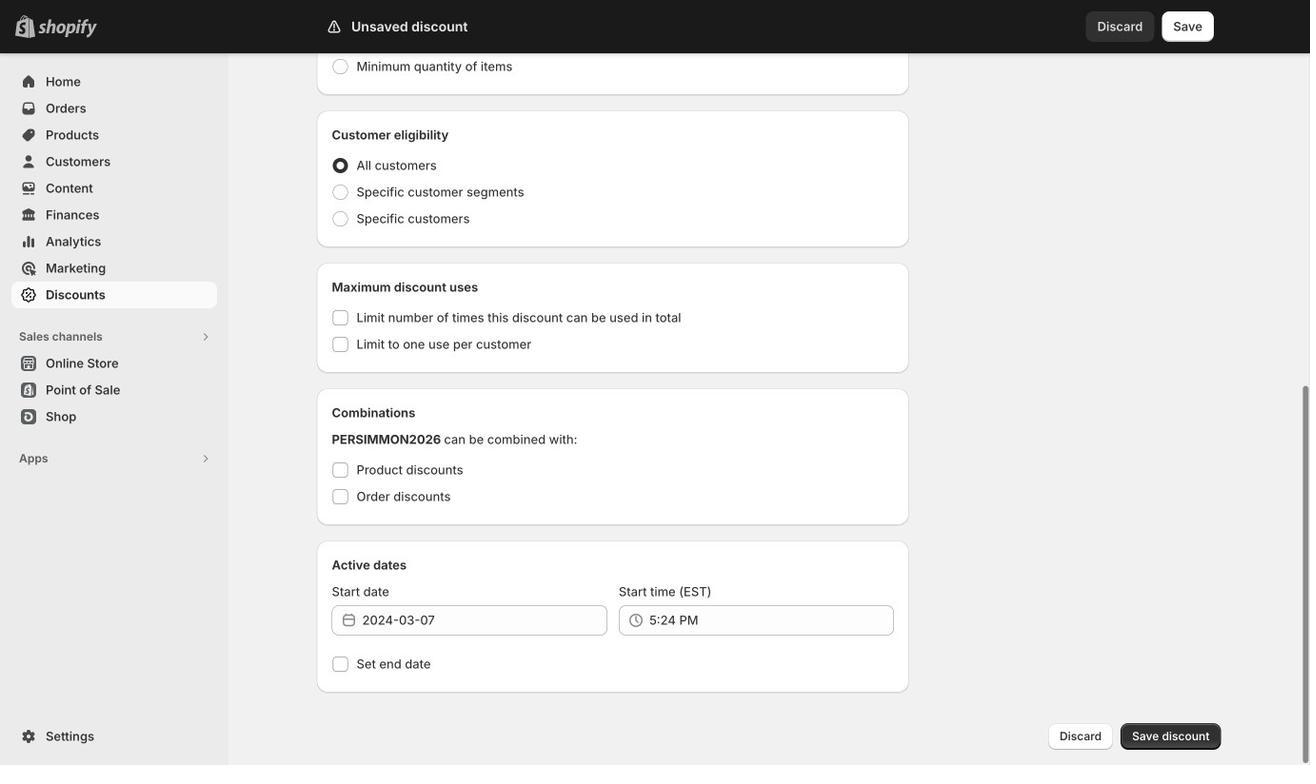 Task type: locate. For each thing, give the bounding box(es) containing it.
Enter time text field
[[649, 606, 894, 636]]



Task type: describe. For each thing, give the bounding box(es) containing it.
shopify image
[[38, 19, 97, 38]]

YYYY-MM-DD text field
[[362, 606, 607, 636]]



Task type: vqa. For each thing, say whether or not it's contained in the screenshot.
YYYY-MM-DD text box
yes



